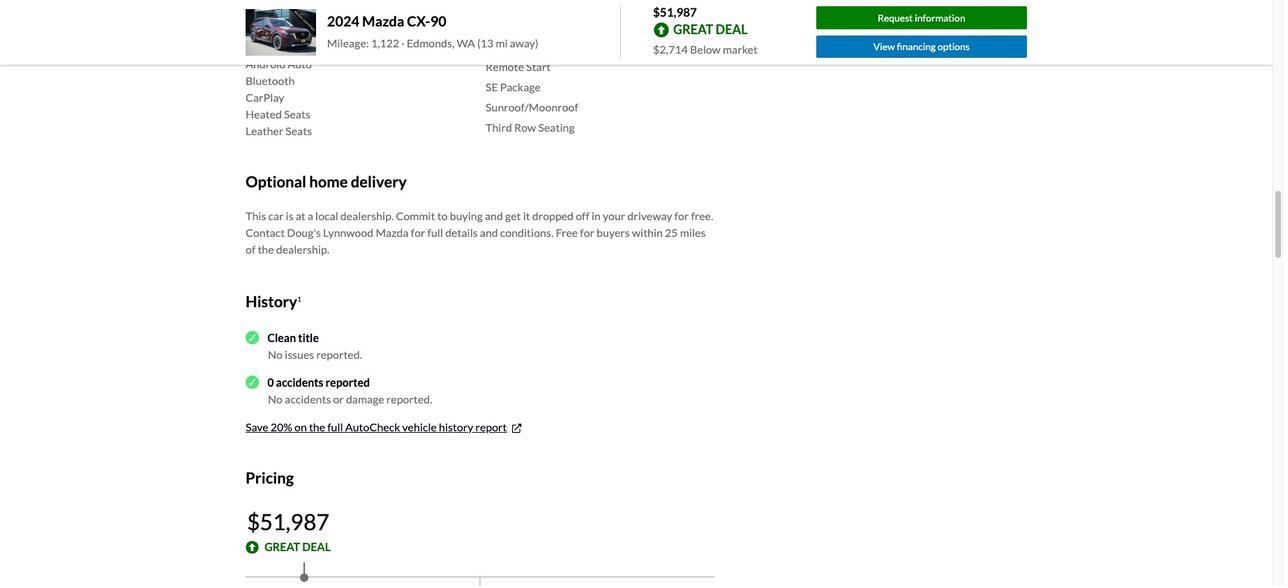 Task type: describe. For each thing, give the bounding box(es) containing it.
mazda inside this car is at a local dealership. commit to buying and get it dropped off in your driveway for free. contact doug's lynnwood mazda for full details and conditions. free for buyers within 25 miles of the dealership.
[[376, 226, 409, 239]]

wa
[[457, 37, 475, 50]]

row
[[514, 121, 536, 134]]

great
[[265, 541, 300, 554]]

details
[[445, 226, 478, 239]]

mazda inside 2024 mazda cx-90 mileage: 1,122 · edmonds, wa (13 mi away)
[[362, 13, 404, 30]]

vdpcheck image
[[246, 332, 259, 345]]

seating
[[538, 121, 575, 134]]

dropped
[[532, 209, 574, 223]]

title
[[298, 331, 319, 345]]

alloy
[[246, 40, 271, 53]]

$2,714
[[653, 42, 688, 55]]

pricing
[[246, 469, 294, 488]]

carplay
[[246, 90, 284, 104]]

doug's
[[287, 226, 321, 239]]

mileage:
[[327, 37, 369, 50]]

save 20% on the full autocheck vehicle history report link
[[246, 421, 523, 436]]

in
[[592, 209, 601, 223]]

optional home delivery
[[246, 172, 407, 191]]

no issues reported.
[[268, 348, 362, 361]]

0 horizontal spatial dealership.
[[276, 243, 330, 256]]

25
[[665, 226, 678, 239]]

90
[[430, 13, 447, 30]]

great deal image
[[246, 541, 259, 555]]

1
[[297, 295, 301, 303]]

request
[[878, 12, 913, 24]]

clean
[[267, 331, 296, 345]]

buyers
[[597, 226, 630, 239]]

at
[[296, 209, 305, 223]]

cx-
[[407, 13, 430, 30]]

delivery
[[351, 172, 407, 191]]

0 horizontal spatial full
[[327, 421, 343, 434]]

1 horizontal spatial reported.
[[386, 393, 432, 406]]

conditions.
[[500, 226, 554, 239]]

wheels
[[273, 40, 310, 53]]

0 vertical spatial and
[[485, 209, 503, 223]]

0 accidents reported
[[267, 376, 370, 389]]

2024
[[327, 13, 359, 30]]

commit
[[396, 209, 435, 223]]

20%
[[271, 421, 292, 434]]

save
[[246, 421, 268, 434]]

this
[[246, 209, 266, 223]]

edmonds,
[[407, 37, 455, 50]]

history
[[439, 421, 473, 434]]

optional
[[246, 172, 306, 191]]

$51,987 for great deal
[[247, 509, 329, 536]]

off
[[576, 209, 590, 223]]

view
[[873, 41, 895, 53]]

great deal
[[265, 541, 331, 554]]

damage
[[346, 393, 384, 406]]

bluetooth
[[246, 74, 295, 87]]

request information
[[878, 12, 966, 24]]

accidents for no
[[285, 393, 331, 406]]

buying
[[450, 209, 483, 223]]

0 vertical spatial seats
[[284, 107, 310, 120]]

auto
[[288, 57, 312, 70]]

1 horizontal spatial dealership.
[[340, 209, 394, 223]]

no for no issues reported.
[[268, 348, 283, 361]]

se
[[486, 80, 498, 94]]

1,122
[[371, 37, 399, 50]]

package
[[500, 80, 541, 94]]

third
[[486, 121, 512, 134]]

it
[[523, 209, 530, 223]]

history 1
[[246, 292, 301, 311]]

this car is at a local dealership. commit to buying and get it dropped off in your driveway for free. contact doug's lynnwood mazda for full details and conditions. free for buyers within 25 miles of the dealership.
[[246, 209, 713, 256]]

below
[[690, 42, 721, 55]]

free
[[556, 226, 578, 239]]

view financing options
[[873, 41, 970, 53]]

away)
[[510, 37, 539, 50]]

home
[[309, 172, 348, 191]]

deal
[[716, 21, 748, 37]]

great
[[673, 21, 713, 37]]

great deal
[[673, 21, 748, 37]]

to
[[437, 209, 448, 223]]

vdpcheck image
[[246, 376, 259, 390]]

request information button
[[816, 6, 1027, 29]]

options
[[246, 20, 286, 33]]



Task type: locate. For each thing, give the bounding box(es) containing it.
·
[[402, 37, 405, 50]]

1 vertical spatial and
[[480, 226, 498, 239]]

for up 25
[[674, 209, 689, 223]]

full
[[427, 226, 443, 239], [327, 421, 343, 434]]

for down "off"
[[580, 226, 595, 239]]

mi
[[496, 37, 508, 50]]

1 no from the top
[[268, 348, 283, 361]]

accidents
[[276, 376, 323, 389], [285, 393, 331, 406]]

2024 mazda cx-90 image
[[246, 9, 316, 56]]

0 vertical spatial mazda
[[362, 13, 404, 30]]

1 vertical spatial mazda
[[376, 226, 409, 239]]

2 horizontal spatial for
[[674, 209, 689, 223]]

car
[[268, 209, 284, 223]]

dealership. up lynnwood at the left
[[340, 209, 394, 223]]

dealership.
[[340, 209, 394, 223], [276, 243, 330, 256]]

1 horizontal spatial the
[[309, 421, 325, 434]]

free.
[[691, 209, 713, 223]]

0 vertical spatial $51,987
[[653, 5, 697, 20]]

get
[[505, 209, 521, 223]]

alloy wheels android auto bluetooth carplay heated seats leather seats
[[246, 40, 312, 137]]

a
[[308, 209, 313, 223]]

2024 mazda cx-90 mileage: 1,122 · edmonds, wa (13 mi away)
[[327, 13, 539, 50]]

autocheck
[[345, 421, 400, 434]]

financing
[[897, 41, 936, 53]]

1 horizontal spatial $51,987
[[653, 5, 697, 20]]

save 20% on the full autocheck vehicle history report
[[246, 421, 507, 434]]

$51,987
[[653, 5, 697, 20], [247, 509, 329, 536]]

0 vertical spatial reported.
[[316, 348, 362, 361]]

1 vertical spatial the
[[309, 421, 325, 434]]

lynnwood
[[323, 226, 374, 239]]

no for no accidents or damage reported.
[[268, 393, 283, 406]]

0 vertical spatial full
[[427, 226, 443, 239]]

1 vertical spatial seats
[[286, 124, 312, 137]]

sunroof/moonroof
[[486, 100, 578, 114]]

driveway
[[628, 209, 672, 223]]

android
[[246, 57, 285, 70]]

$51,987 up the great
[[247, 509, 329, 536]]

local
[[315, 209, 338, 223]]

seats right heated
[[284, 107, 310, 120]]

navigation system remote start se package sunroof/moonroof third row seating
[[486, 40, 578, 134]]

or
[[333, 393, 344, 406]]

miles
[[680, 226, 706, 239]]

mazda
[[362, 13, 404, 30], [376, 226, 409, 239]]

issues
[[285, 348, 314, 361]]

seats right leather
[[286, 124, 312, 137]]

clean title
[[267, 331, 319, 345]]

and
[[485, 209, 503, 223], [480, 226, 498, 239]]

reported.
[[316, 348, 362, 361], [386, 393, 432, 406]]

0 horizontal spatial for
[[411, 226, 425, 239]]

accidents down issues
[[276, 376, 323, 389]]

(13
[[477, 37, 494, 50]]

is
[[286, 209, 294, 223]]

information
[[915, 12, 966, 24]]

mazda down the "commit"
[[376, 226, 409, 239]]

remote
[[486, 60, 524, 74]]

reported. up reported
[[316, 348, 362, 361]]

navigation
[[486, 40, 539, 53]]

view financing options button
[[816, 36, 1027, 58]]

the
[[258, 243, 274, 256], [309, 421, 325, 434]]

history
[[246, 292, 297, 311]]

0 horizontal spatial reported.
[[316, 348, 362, 361]]

full inside this car is at a local dealership. commit to buying and get it dropped off in your driveway for free. contact doug's lynnwood mazda for full details and conditions. free for buyers within 25 miles of the dealership.
[[427, 226, 443, 239]]

$2,714 below market
[[653, 42, 758, 55]]

0 vertical spatial no
[[268, 348, 283, 361]]

0 vertical spatial accidents
[[276, 376, 323, 389]]

1 vertical spatial dealership.
[[276, 243, 330, 256]]

within
[[632, 226, 663, 239]]

contact
[[246, 226, 285, 239]]

of
[[246, 243, 256, 256]]

1 vertical spatial full
[[327, 421, 343, 434]]

report
[[476, 421, 507, 434]]

the inside save 20% on the full autocheck vehicle history report link
[[309, 421, 325, 434]]

mazda up 1,122
[[362, 13, 404, 30]]

market
[[723, 42, 758, 55]]

no down 0
[[268, 393, 283, 406]]

reported
[[326, 376, 370, 389]]

no
[[268, 348, 283, 361], [268, 393, 283, 406]]

the inside this car is at a local dealership. commit to buying and get it dropped off in your driveway for free. contact doug's lynnwood mazda for full details and conditions. free for buyers within 25 miles of the dealership.
[[258, 243, 274, 256]]

full down to
[[427, 226, 443, 239]]

on
[[294, 421, 307, 434]]

2 no from the top
[[268, 393, 283, 406]]

leather
[[246, 124, 283, 137]]

1 vertical spatial $51,987
[[247, 509, 329, 536]]

vehicle
[[402, 421, 437, 434]]

accidents down 0 accidents reported
[[285, 393, 331, 406]]

1 horizontal spatial full
[[427, 226, 443, 239]]

1 vertical spatial no
[[268, 393, 283, 406]]

no accidents or damage reported.
[[268, 393, 432, 406]]

$51,987 up great
[[653, 5, 697, 20]]

and right details
[[480, 226, 498, 239]]

save 20% on the full autocheck vehicle history report image
[[510, 422, 523, 436]]

deal
[[302, 541, 331, 554]]

full down or
[[327, 421, 343, 434]]

reported. up vehicle
[[386, 393, 432, 406]]

for
[[674, 209, 689, 223], [411, 226, 425, 239], [580, 226, 595, 239]]

1 horizontal spatial for
[[580, 226, 595, 239]]

0
[[267, 376, 274, 389]]

heated
[[246, 107, 282, 120]]

start
[[526, 60, 551, 74]]

accidents for 0
[[276, 376, 323, 389]]

dealership. down doug's
[[276, 243, 330, 256]]

for down the "commit"
[[411, 226, 425, 239]]

0 vertical spatial the
[[258, 243, 274, 256]]

and left get
[[485, 209, 503, 223]]

the right 'of'
[[258, 243, 274, 256]]

1 vertical spatial reported.
[[386, 393, 432, 406]]

options
[[938, 41, 970, 53]]

your
[[603, 209, 625, 223]]

0 horizontal spatial $51,987
[[247, 509, 329, 536]]

$51,987 for $2,714
[[653, 5, 697, 20]]

no down clean
[[268, 348, 283, 361]]

0 horizontal spatial the
[[258, 243, 274, 256]]

system
[[541, 40, 577, 53]]

1 vertical spatial accidents
[[285, 393, 331, 406]]

0 vertical spatial dealership.
[[340, 209, 394, 223]]

the right on
[[309, 421, 325, 434]]

seats
[[284, 107, 310, 120], [286, 124, 312, 137]]



Task type: vqa. For each thing, say whether or not it's contained in the screenshot.
rates.
no



